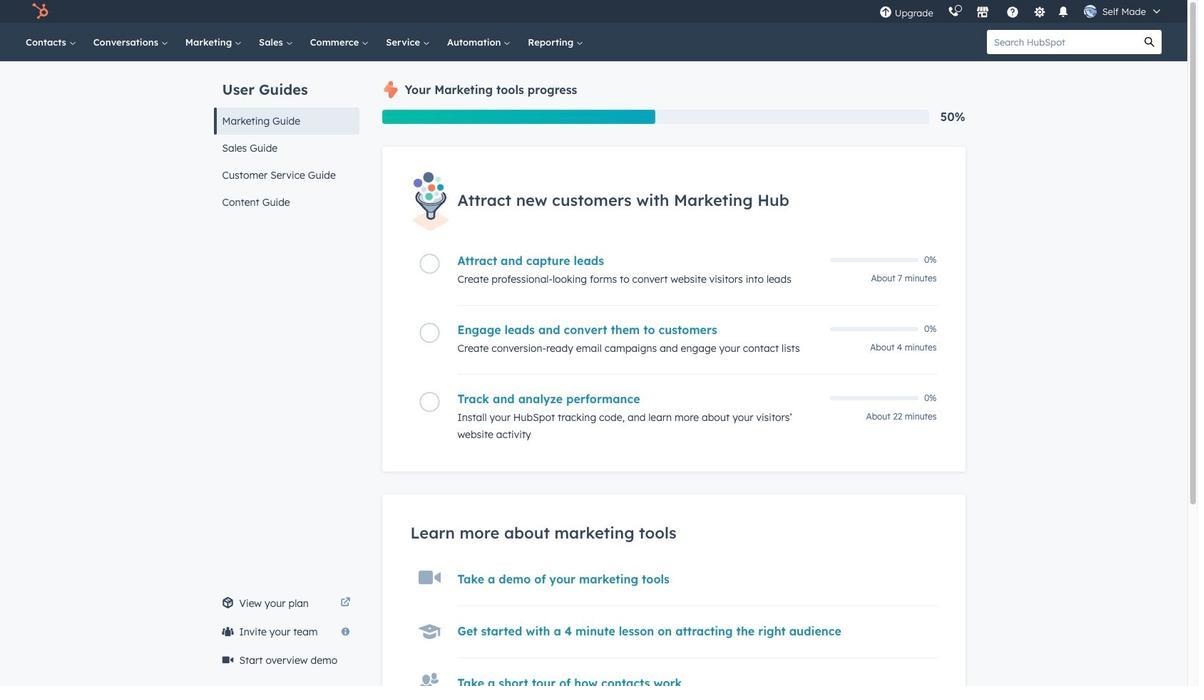 Task type: locate. For each thing, give the bounding box(es) containing it.
marketplaces image
[[976, 6, 989, 19]]

menu
[[872, 0, 1170, 23]]

progress bar
[[382, 110, 656, 124]]

link opens in a new window image
[[341, 596, 351, 613], [341, 598, 351, 609]]



Task type: vqa. For each thing, say whether or not it's contained in the screenshot.
Edit Button
no



Task type: describe. For each thing, give the bounding box(es) containing it.
Search HubSpot search field
[[987, 30, 1138, 54]]

ruby anderson image
[[1084, 5, 1097, 18]]

user guides element
[[214, 61, 359, 216]]

1 link opens in a new window image from the top
[[341, 596, 351, 613]]

2 link opens in a new window image from the top
[[341, 598, 351, 609]]



